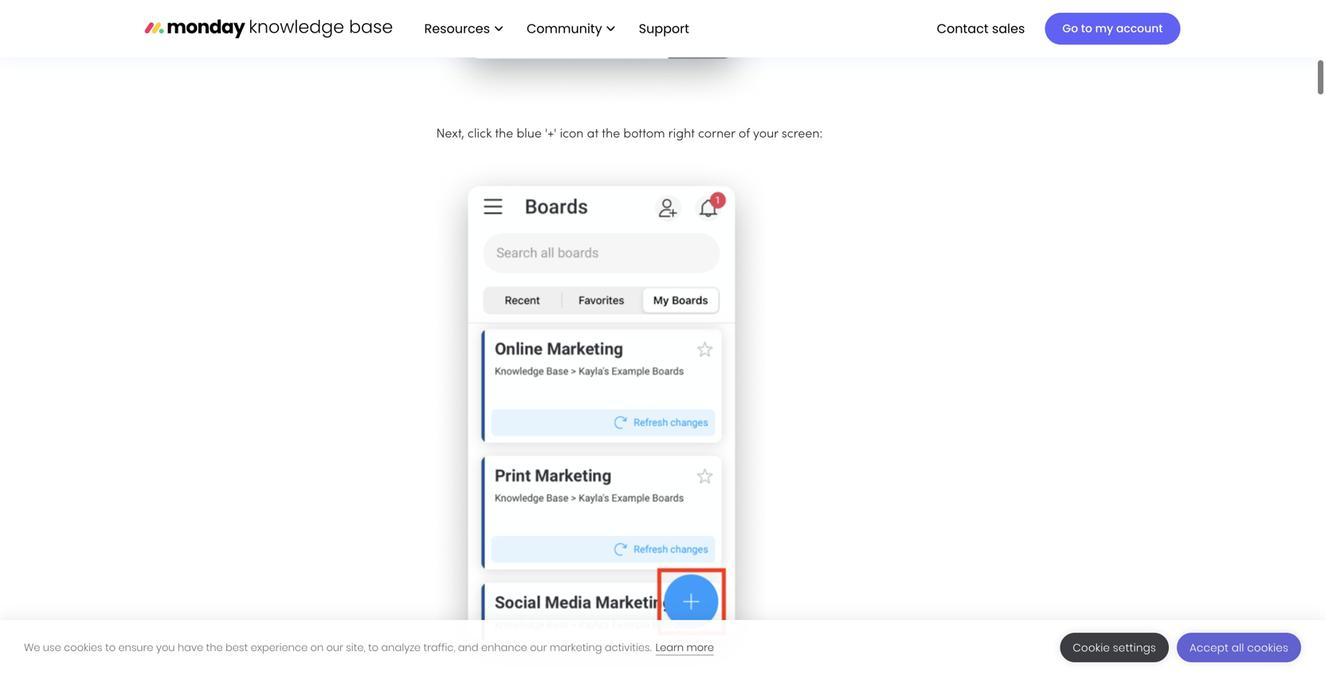 Task type: vqa. For each thing, say whether or not it's contained in the screenshot.
'Contact sales' link at top right
yes



Task type: describe. For each thing, give the bounding box(es) containing it.
go
[[1063, 21, 1079, 36]]

right
[[669, 128, 695, 140]]

of
[[739, 128, 750, 140]]

account
[[1117, 21, 1163, 36]]

go to my account
[[1063, 21, 1163, 36]]

use
[[43, 641, 61, 655]]

cookie
[[1073, 641, 1110, 655]]

more
[[687, 641, 714, 655]]

experience
[[251, 641, 308, 655]]

cookie settings
[[1073, 641, 1157, 655]]

analyze
[[381, 641, 421, 655]]

ensure
[[118, 641, 153, 655]]

you
[[156, 641, 175, 655]]

dialog containing cookie settings
[[0, 620, 1326, 675]]

icon
[[560, 128, 584, 140]]

all
[[1232, 641, 1245, 655]]

cookies for all
[[1248, 641, 1289, 655]]

go to my account link
[[1045, 13, 1181, 45]]

accept all cookies button
[[1177, 633, 1302, 662]]

the for next, click the blue '+' icon at the bottom right corner of your screen:
[[602, 128, 620, 140]]

and
[[458, 641, 479, 655]]

blue
[[517, 128, 542, 140]]

accept all cookies
[[1190, 641, 1289, 655]]

on
[[310, 641, 324, 655]]

have
[[178, 641, 203, 655]]

contact sales
[[937, 19, 1025, 37]]

list containing resources
[[409, 0, 702, 57]]

bottom
[[624, 128, 665, 140]]

enhance
[[481, 641, 528, 655]]

cookie settings button
[[1061, 633, 1169, 662]]

traffic,
[[424, 641, 456, 655]]

the for we use cookies to ensure you have the best experience on our site, to analyze traffic, and enhance our marketing activities. learn more
[[206, 641, 223, 655]]

my
[[1096, 21, 1114, 36]]

1 our from the left
[[326, 641, 343, 655]]

community
[[527, 19, 602, 37]]



Task type: locate. For each thing, give the bounding box(es) containing it.
resources link
[[417, 15, 511, 42]]

monday.com logo image
[[145, 12, 393, 45]]

learn more link
[[656, 641, 714, 656]]

support link
[[631, 15, 702, 42], [639, 19, 694, 37]]

our right on
[[326, 641, 343, 655]]

1 cookies from the left
[[64, 641, 103, 655]]

2.png image
[[436, 158, 766, 675]]

your
[[753, 128, 779, 140]]

activities.
[[605, 641, 652, 655]]

our right enhance
[[530, 641, 547, 655]]

cookies right use
[[64, 641, 103, 655]]

cookies inside accept all cookies button
[[1248, 641, 1289, 655]]

the right click
[[495, 128, 513, 140]]

dialog
[[0, 620, 1326, 675]]

0 horizontal spatial the
[[206, 641, 223, 655]]

resources
[[424, 19, 490, 37]]

1 horizontal spatial cookies
[[1248, 641, 1289, 655]]

site,
[[346, 641, 366, 655]]

list
[[409, 0, 702, 57]]

2 cookies from the left
[[1248, 641, 1289, 655]]

sales
[[992, 19, 1025, 37]]

1 horizontal spatial to
[[368, 641, 379, 655]]

cookies for use
[[64, 641, 103, 655]]

1 horizontal spatial our
[[530, 641, 547, 655]]

2 our from the left
[[530, 641, 547, 655]]

to right go
[[1082, 21, 1093, 36]]

corner
[[698, 128, 736, 140]]

accept
[[1190, 641, 1229, 655]]

to
[[1082, 21, 1093, 36], [105, 641, 116, 655], [368, 641, 379, 655]]

learn
[[656, 641, 684, 655]]

to right 'site,'
[[368, 641, 379, 655]]

at
[[587, 128, 599, 140]]

0 horizontal spatial cookies
[[64, 641, 103, 655]]

main element
[[409, 0, 1181, 57]]

to left ensure
[[105, 641, 116, 655]]

to inside "link"
[[1082, 21, 1093, 36]]

contact
[[937, 19, 989, 37]]

contact sales link
[[929, 15, 1033, 42]]

the right at
[[602, 128, 620, 140]]

2 horizontal spatial to
[[1082, 21, 1093, 36]]

1.png image
[[436, 0, 766, 110]]

screen:
[[782, 128, 823, 140]]

next, click the blue '+' icon at the bottom right corner of your screen:
[[436, 128, 823, 140]]

marketing
[[550, 641, 602, 655]]

the
[[495, 128, 513, 140], [602, 128, 620, 140], [206, 641, 223, 655]]

0 horizontal spatial our
[[326, 641, 343, 655]]

we
[[24, 641, 40, 655]]

our
[[326, 641, 343, 655], [530, 641, 547, 655]]

cookies
[[64, 641, 103, 655], [1248, 641, 1289, 655]]

cookies right all
[[1248, 641, 1289, 655]]

next,
[[436, 128, 464, 140]]

2 horizontal spatial the
[[602, 128, 620, 140]]

we use cookies to ensure you have the best experience on our site, to analyze traffic, and enhance our marketing activities. learn more
[[24, 641, 714, 655]]

community link
[[519, 15, 623, 42]]

support
[[639, 19, 690, 37]]

'+'
[[545, 128, 557, 140]]

click
[[468, 128, 492, 140]]

the inside dialog
[[206, 641, 223, 655]]

1 horizontal spatial the
[[495, 128, 513, 140]]

settings
[[1113, 641, 1157, 655]]

the left best
[[206, 641, 223, 655]]

best
[[226, 641, 248, 655]]

0 horizontal spatial to
[[105, 641, 116, 655]]



